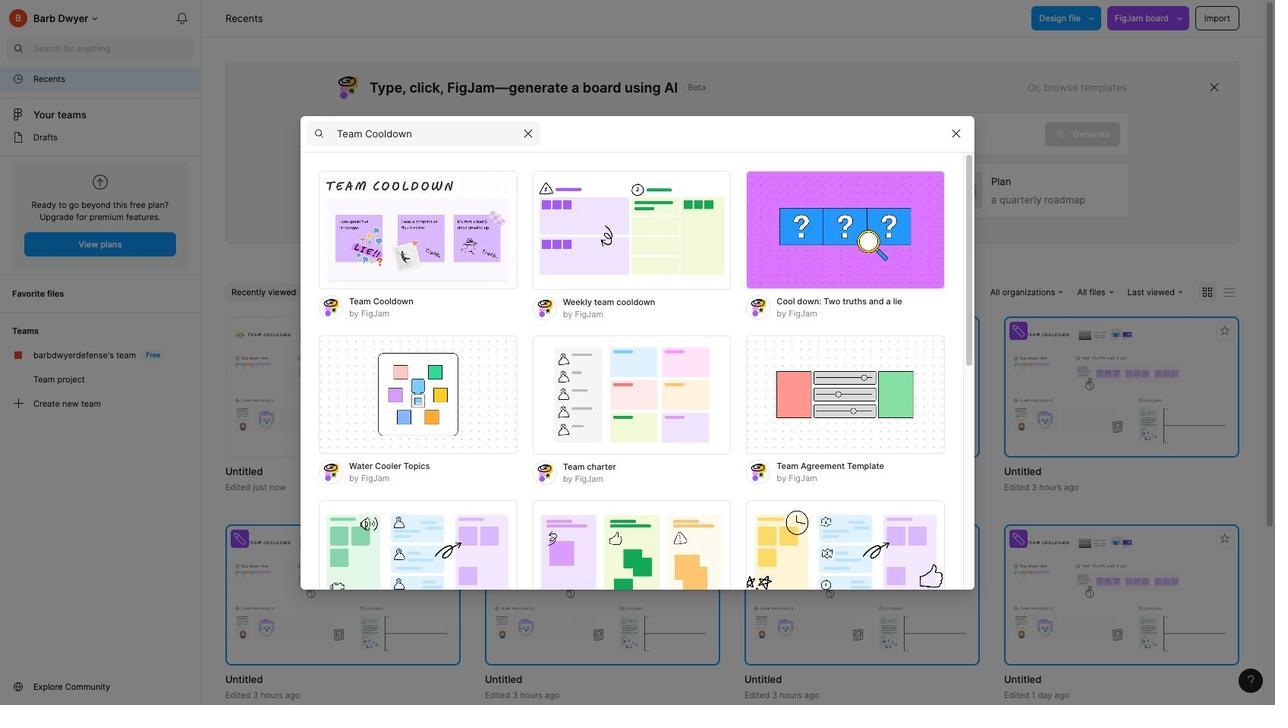 Task type: vqa. For each thing, say whether or not it's contained in the screenshot.
The Main Toolbar region
no



Task type: describe. For each thing, give the bounding box(es) containing it.
recent 16 image
[[12, 73, 24, 85]]

community 16 image
[[12, 681, 24, 693]]

team charter image
[[533, 335, 731, 454]]

team cooldown image
[[319, 170, 518, 290]]

team agreement template image
[[747, 335, 945, 454]]

search 32 image
[[6, 36, 30, 61]]

Search for anything text field
[[33, 43, 194, 55]]

team weekly image
[[319, 500, 518, 619]]

weekly team cooldown image
[[533, 170, 731, 290]]



Task type: locate. For each thing, give the bounding box(es) containing it.
Search templates text field
[[337, 125, 516, 143]]

team stand up image
[[533, 500, 731, 619]]

dialog
[[301, 115, 975, 705]]

page 16 image
[[12, 131, 24, 143]]

cool down: two truths and a lie image
[[747, 170, 945, 290]]

bell 32 image
[[170, 6, 194, 30]]

water cooler topics image
[[319, 335, 518, 454]]

team meeting agenda image
[[747, 500, 945, 619]]

Ex: A weekly team meeting, starting with an ice breaker field
[[336, 113, 1046, 156]]

file thumbnail image
[[233, 326, 453, 448], [493, 326, 713, 448], [752, 326, 973, 448], [1012, 326, 1232, 448], [233, 534, 453, 656], [493, 534, 713, 656], [752, 534, 973, 656], [1012, 534, 1232, 656]]



